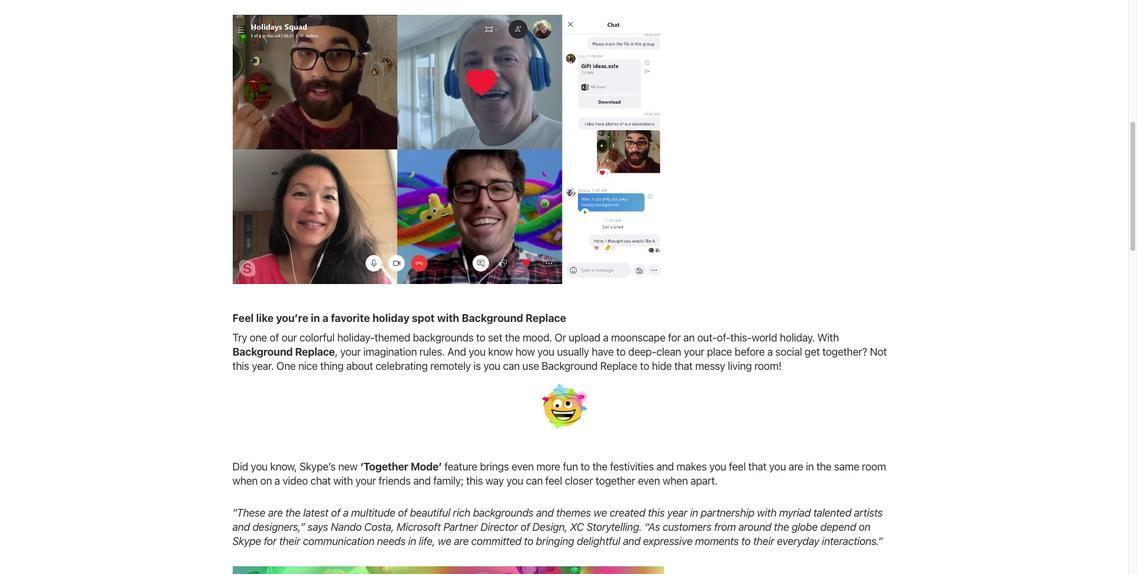 Task type: describe. For each thing, give the bounding box(es) containing it.
thing
[[320, 360, 344, 373]]

globe
[[792, 522, 818, 534]]

the up designers,"
[[285, 507, 301, 520]]

you're
[[276, 312, 308, 325]]

0 vertical spatial feel
[[729, 461, 746, 474]]

myriad
[[779, 507, 811, 520]]

and up design,
[[536, 507, 554, 520]]

communication
[[303, 536, 375, 548]]

like
[[256, 312, 274, 325]]

colorful
[[300, 332, 335, 344]]

friends
[[379, 475, 411, 488]]

to down deep-
[[640, 360, 649, 373]]

same
[[834, 461, 859, 474]]

more
[[537, 461, 560, 474]]

talented
[[814, 507, 852, 520]]

year.
[[252, 360, 274, 373]]

imagination
[[363, 346, 417, 358]]

family;
[[433, 475, 464, 488]]

, your imagination rules. and you know how you usually have to deep-clean your place before a social get together? not this year. one nice thing about celebrating remotely is you can use background replace to hide that messy living room!
[[232, 346, 887, 373]]

rich
[[453, 507, 470, 520]]

fun
[[563, 461, 578, 474]]

mood.
[[523, 332, 552, 344]]

for inside try one of our colorful holiday-themed backgrounds to set the mood. or upload a moonscape for an out-of-this-world holiday. with background replace
[[668, 332, 681, 344]]

of up 'nando'
[[331, 507, 341, 520]]

holiday-
[[337, 332, 375, 344]]

upload
[[569, 332, 601, 344]]

feel like you're in a favorite holiday spot with background replace
[[232, 312, 566, 325]]

you up apart.
[[710, 461, 726, 474]]

social
[[776, 346, 802, 358]]

a inside "these are the latest of a multitude of beautiful rich backgrounds and themes we created this year in partnership with myriad talented artists and designers," says nando costa, microsoft partner director of design, xc storytelling. "as customers from around the globe depend on skype for their communication needs in life, we are committed to bringing delightful and expressive moments to their everyday interactions."
[[343, 507, 349, 520]]

and left makes
[[657, 461, 674, 474]]

moments
[[695, 536, 739, 548]]

can for feel
[[526, 475, 543, 488]]

customers
[[663, 522, 712, 534]]

you down mood. on the bottom left
[[538, 346, 554, 358]]

about
[[346, 360, 373, 373]]

background inside try one of our colorful holiday-themed backgrounds to set the mood. or upload a moonscape for an out-of-this-world holiday. with background replace
[[232, 346, 293, 358]]

2 vertical spatial are
[[454, 536, 469, 548]]

feel
[[232, 312, 254, 325]]

on inside feature brings even more fun to the festivities and makes you feel that you are in the same room when on a video chat with your friends and family; this way you can feel closer together even when apart.
[[260, 475, 272, 488]]

bringing
[[536, 536, 574, 548]]

1 when from the left
[[232, 475, 258, 488]]

your right ,
[[340, 346, 361, 358]]

can for use
[[503, 360, 520, 373]]

design,
[[533, 522, 568, 534]]

with
[[818, 332, 839, 344]]

1 horizontal spatial we
[[594, 507, 607, 520]]

one
[[250, 332, 267, 344]]

an
[[684, 332, 695, 344]]

festivities
[[610, 461, 654, 474]]

you right is
[[484, 360, 500, 373]]

your down an on the right bottom of the page
[[684, 346, 705, 358]]

nando
[[331, 522, 362, 534]]

1 horizontal spatial background
[[462, 312, 523, 325]]

partner
[[443, 522, 478, 534]]

interactions."
[[822, 536, 883, 548]]

'together
[[360, 461, 408, 474]]

from
[[714, 522, 736, 534]]

in up colorful
[[311, 312, 320, 325]]

"these are the latest of a multitude of beautiful rich backgrounds and themes we created this year in partnership with myriad talented artists and designers," says nando costa, microsoft partner director of design, xc storytelling. "as customers from around the globe depend on skype for their communication needs in life, we are committed to bringing delightful and expressive moments to their everyday interactions."
[[232, 507, 883, 548]]

of inside try one of our colorful holiday-themed backgrounds to set the mood. or upload a moonscape for an out-of-this-world holiday. with background replace
[[270, 332, 279, 344]]

feature
[[445, 461, 477, 474]]

one
[[276, 360, 296, 373]]

skype
[[232, 536, 261, 548]]

to inside try one of our colorful holiday-themed backgrounds to set the mood. or upload a moonscape for an out-of-this-world holiday. with background replace
[[476, 332, 486, 344]]

usually
[[557, 346, 589, 358]]

partnership
[[701, 507, 755, 520]]

world
[[752, 332, 777, 344]]

favorite
[[331, 312, 370, 325]]

of left design,
[[521, 522, 530, 534]]

committed
[[471, 536, 522, 548]]

moonscape
[[611, 332, 666, 344]]

to right have
[[616, 346, 626, 358]]

director
[[480, 522, 518, 534]]

themes
[[556, 507, 591, 520]]

backgrounds inside "these are the latest of a multitude of beautiful rich backgrounds and themes we created this year in partnership with myriad talented artists and designers," says nando costa, microsoft partner director of design, xc storytelling. "as customers from around the globe depend on skype for their communication needs in life, we are committed to bringing delightful and expressive moments to their everyday interactions."
[[473, 507, 534, 520]]

deep-
[[628, 346, 657, 358]]

brings
[[480, 461, 509, 474]]

know
[[488, 346, 513, 358]]

way
[[486, 475, 504, 488]]

clean
[[657, 346, 681, 358]]

1 vertical spatial we
[[438, 536, 451, 548]]

0 vertical spatial replace
[[526, 312, 566, 325]]

together?
[[823, 346, 868, 358]]

replace inside try one of our colorful holiday-themed backgrounds to set the mood. or upload a moonscape for an out-of-this-world holiday. with background replace
[[295, 346, 335, 358]]

a inside try one of our colorful holiday-themed backgrounds to set the mood. or upload a moonscape for an out-of-this-world holiday. with background replace
[[603, 332, 609, 344]]

"as
[[645, 522, 660, 534]]

themed
[[375, 332, 410, 344]]

this inside , your imagination rules. and you know how you usually have to deep-clean your place before a social get together? not this year. one nice thing about celebrating remotely is you can use background replace to hide that messy living room!
[[232, 360, 249, 373]]

try
[[232, 332, 247, 344]]

family get together on skype desktop app image
[[232, 15, 664, 284]]

the inside try one of our colorful holiday-themed backgrounds to set the mood. or upload a moonscape for an out-of-this-world holiday. with background replace
[[505, 332, 520, 344]]

how
[[516, 346, 535, 358]]

this-
[[731, 332, 752, 344]]

a inside , your imagination rules. and you know how you usually have to deep-clean your place before a social get together? not this year. one nice thing about celebrating remotely is you can use background replace to hide that messy living room!
[[767, 346, 773, 358]]

year
[[667, 507, 688, 520]]

designers,"
[[253, 522, 305, 534]]

of-
[[717, 332, 731, 344]]

you up is
[[469, 346, 486, 358]]

background replacement in skype client image
[[232, 567, 664, 575]]

holiday.
[[780, 332, 815, 344]]

beautiful
[[410, 507, 450, 520]]

video
[[283, 475, 308, 488]]

and up skype
[[232, 522, 250, 534]]

background inside , your imagination rules. and you know how you usually have to deep-clean your place before a social get together? not this year. one nice thing about celebrating remotely is you can use background replace to hide that messy living room!
[[542, 360, 598, 373]]

know,
[[270, 461, 297, 474]]

are inside feature brings even more fun to the festivities and makes you feel that you are in the same room when on a video chat with your friends and family; this way you can feel closer together even when apart.
[[789, 461, 803, 474]]

before
[[735, 346, 765, 358]]



Task type: vqa. For each thing, say whether or not it's contained in the screenshot.
on
yes



Task type: locate. For each thing, give the bounding box(es) containing it.
1 horizontal spatial are
[[454, 536, 469, 548]]

0 vertical spatial that
[[675, 360, 693, 373]]

0 vertical spatial can
[[503, 360, 520, 373]]

on inside "these are the latest of a multitude of beautiful rich backgrounds and themes we created this year in partnership with myriad talented artists and designers," says nando costa, microsoft partner director of design, xc storytelling. "as customers from around the globe depend on skype for their communication needs in life, we are committed to bringing delightful and expressive moments to their everyday interactions."
[[859, 522, 871, 534]]

this
[[232, 360, 249, 373], [466, 475, 483, 488], [648, 507, 665, 520]]

this inside "these are the latest of a multitude of beautiful rich backgrounds and themes we created this year in partnership with myriad talented artists and designers," says nando costa, microsoft partner director of design, xc storytelling. "as customers from around the globe depend on skype for their communication needs in life, we are committed to bringing delightful and expressive moments to their everyday interactions."
[[648, 507, 665, 520]]

of left "our"
[[270, 332, 279, 344]]

0 horizontal spatial replace
[[295, 346, 335, 358]]

your
[[340, 346, 361, 358], [684, 346, 705, 358], [356, 475, 376, 488]]

and
[[447, 346, 466, 358]]

feel down more
[[545, 475, 562, 488]]

and down mode'
[[413, 475, 431, 488]]

to down design,
[[524, 536, 533, 548]]

a up 'nando'
[[343, 507, 349, 520]]

our
[[282, 332, 297, 344]]

0 horizontal spatial with
[[334, 475, 353, 488]]

0 horizontal spatial are
[[268, 507, 283, 520]]

place
[[707, 346, 732, 358]]

2 vertical spatial background
[[542, 360, 598, 373]]

1 vertical spatial are
[[268, 507, 283, 520]]

2 horizontal spatial are
[[789, 461, 803, 474]]

messy
[[695, 360, 725, 373]]

the down myriad
[[774, 522, 789, 534]]

that inside , your imagination rules. and you know how you usually have to deep-clean your place before a social get together? not this year. one nice thing about celebrating remotely is you can use background replace to hide that messy living room!
[[675, 360, 693, 373]]

0 horizontal spatial their
[[279, 536, 300, 548]]

0 horizontal spatial can
[[503, 360, 520, 373]]

the left same
[[817, 461, 832, 474]]

your down new
[[356, 475, 376, 488]]

their down designers,"
[[279, 536, 300, 548]]

even left more
[[512, 461, 534, 474]]

for down designers,"
[[264, 536, 277, 548]]

xc
[[570, 522, 584, 534]]

that up 'partnership'
[[748, 461, 767, 474]]

can inside feature brings even more fun to the festivities and makes you feel that you are in the same room when on a video chat with your friends and family; this way you can feel closer together even when apart.
[[526, 475, 543, 488]]

0 vertical spatial for
[[668, 332, 681, 344]]

the right set
[[505, 332, 520, 344]]

replace down colorful
[[295, 346, 335, 358]]

are
[[789, 461, 803, 474], [268, 507, 283, 520], [454, 536, 469, 548]]

is
[[474, 360, 481, 373]]

when down did at the left of page
[[232, 475, 258, 488]]

replace up mood. on the bottom left
[[526, 312, 566, 325]]

for left an on the right bottom of the page
[[668, 332, 681, 344]]

1 horizontal spatial with
[[437, 312, 459, 325]]

on down "artists"
[[859, 522, 871, 534]]

1 vertical spatial with
[[334, 475, 353, 488]]

room
[[862, 461, 886, 474]]

get
[[805, 346, 820, 358]]

,
[[335, 346, 338, 358]]

background down usually at the bottom of the page
[[542, 360, 598, 373]]

0 vertical spatial we
[[594, 507, 607, 520]]

0 horizontal spatial that
[[675, 360, 693, 373]]

this inside feature brings even more fun to the festivities and makes you feel that you are in the same room when on a video chat with your friends and family; this way you can feel closer together even when apart.
[[466, 475, 483, 488]]

2 horizontal spatial background
[[542, 360, 598, 373]]

nice
[[298, 360, 318, 373]]

costa,
[[364, 522, 394, 534]]

with right spot
[[437, 312, 459, 325]]

1 vertical spatial background
[[232, 346, 293, 358]]

you right did at the left of page
[[251, 461, 268, 474]]

with up around on the right bottom
[[757, 507, 777, 520]]

1 vertical spatial can
[[526, 475, 543, 488]]

you right way
[[507, 475, 523, 488]]

needs
[[377, 536, 406, 548]]

not
[[870, 346, 887, 358]]

with inside feature brings even more fun to the festivities and makes you feel that you are in the same room when on a video chat with your friends and family; this way you can feel closer together even when apart.
[[334, 475, 353, 488]]

room!
[[755, 360, 782, 373]]

says
[[308, 522, 328, 534]]

a inside feature brings even more fun to the festivities and makes you feel that you are in the same room when on a video chat with your friends and family; this way you can feel closer together even when apart.
[[275, 475, 280, 488]]

2 when from the left
[[663, 475, 688, 488]]

2 vertical spatial replace
[[600, 360, 638, 373]]

0 vertical spatial are
[[789, 461, 803, 474]]

a up have
[[603, 332, 609, 344]]

backgrounds up director
[[473, 507, 534, 520]]

in left same
[[806, 461, 814, 474]]

together
[[596, 475, 635, 488]]

0 vertical spatial on
[[260, 475, 272, 488]]

artists
[[854, 507, 883, 520]]

delightful
[[577, 536, 620, 548]]

latest
[[303, 507, 329, 520]]

life,
[[419, 536, 435, 548]]

you up myriad
[[769, 461, 786, 474]]

0 vertical spatial background
[[462, 312, 523, 325]]

closer
[[565, 475, 593, 488]]

0 vertical spatial this
[[232, 360, 249, 373]]

1 vertical spatial feel
[[545, 475, 562, 488]]

microsoft
[[397, 522, 441, 534]]

their down around on the right bottom
[[753, 536, 775, 548]]

apart.
[[691, 475, 718, 488]]

2 horizontal spatial replace
[[600, 360, 638, 373]]

2 horizontal spatial this
[[648, 507, 665, 520]]

celebrating
[[376, 360, 428, 373]]

you
[[469, 346, 486, 358], [538, 346, 554, 358], [484, 360, 500, 373], [251, 461, 268, 474], [710, 461, 726, 474], [769, 461, 786, 474], [507, 475, 523, 488]]

1 horizontal spatial when
[[663, 475, 688, 488]]

on
[[260, 475, 272, 488], [859, 522, 871, 534]]

can down more
[[526, 475, 543, 488]]

in inside feature brings even more fun to the festivities and makes you feel that you are in the same room when on a video chat with your friends and family; this way you can feel closer together even when apart.
[[806, 461, 814, 474]]

0 horizontal spatial when
[[232, 475, 258, 488]]

1 vertical spatial on
[[859, 522, 871, 534]]

1 their from the left
[[279, 536, 300, 548]]

backgrounds inside try one of our colorful holiday-themed backgrounds to set the mood. or upload a moonscape for an out-of-this-world holiday. with background replace
[[413, 332, 474, 344]]

1 horizontal spatial their
[[753, 536, 775, 548]]

this up "as
[[648, 507, 665, 520]]

remotely
[[430, 360, 471, 373]]

1 vertical spatial for
[[264, 536, 277, 548]]

that
[[675, 360, 693, 373], [748, 461, 767, 474]]

for inside "these are the latest of a multitude of beautiful rich backgrounds and themes we created this year in partnership with myriad talented artists and designers," says nando costa, microsoft partner director of design, xc storytelling. "as customers from around the globe depend on skype for their communication needs in life, we are committed to bringing delightful and expressive moments to their everyday interactions."
[[264, 536, 277, 548]]

new
[[338, 461, 358, 474]]

and down storytelling.
[[623, 536, 641, 548]]

that inside feature brings even more fun to the festivities and makes you feel that you are in the same room when on a video chat with your friends and family; this way you can feel closer together even when apart.
[[748, 461, 767, 474]]

set
[[488, 332, 502, 344]]

are down partner
[[454, 536, 469, 548]]

are up myriad
[[789, 461, 803, 474]]

0 horizontal spatial this
[[232, 360, 249, 373]]

2 vertical spatial this
[[648, 507, 665, 520]]

storytelling.
[[587, 522, 642, 534]]

2 their from the left
[[753, 536, 775, 548]]

background up year. at bottom
[[232, 346, 293, 358]]

crazy christmas emoji gif image
[[531, 374, 597, 443]]

1 horizontal spatial replace
[[526, 312, 566, 325]]

0 vertical spatial with
[[437, 312, 459, 325]]

a down know,
[[275, 475, 280, 488]]

this down feature
[[466, 475, 483, 488]]

2 vertical spatial with
[[757, 507, 777, 520]]

around
[[739, 522, 771, 534]]

a up room!
[[767, 346, 773, 358]]

of
[[270, 332, 279, 344], [331, 507, 341, 520], [398, 507, 407, 520], [521, 522, 530, 534]]

0 vertical spatial even
[[512, 461, 534, 474]]

we
[[594, 507, 607, 520], [438, 536, 451, 548]]

when
[[232, 475, 258, 488], [663, 475, 688, 488]]

on down know,
[[260, 475, 272, 488]]

1 horizontal spatial for
[[668, 332, 681, 344]]

mode'
[[411, 461, 442, 474]]

0 horizontal spatial background
[[232, 346, 293, 358]]

your inside feature brings even more fun to the festivities and makes you feel that you are in the same room when on a video chat with your friends and family; this way you can feel closer together even when apart.
[[356, 475, 376, 488]]

with down new
[[334, 475, 353, 488]]

to left set
[[476, 332, 486, 344]]

when down makes
[[663, 475, 688, 488]]

can down know
[[503, 360, 520, 373]]

0 horizontal spatial feel
[[545, 475, 562, 488]]

a up colorful
[[323, 312, 329, 325]]

even
[[512, 461, 534, 474], [638, 475, 660, 488]]

feel
[[729, 461, 746, 474], [545, 475, 562, 488]]

skype's
[[300, 461, 336, 474]]

background up set
[[462, 312, 523, 325]]

to right fun
[[581, 461, 590, 474]]

depend
[[821, 522, 856, 534]]

replace down have
[[600, 360, 638, 373]]

0 horizontal spatial on
[[260, 475, 272, 488]]

0 horizontal spatial even
[[512, 461, 534, 474]]

to
[[476, 332, 486, 344], [616, 346, 626, 358], [640, 360, 649, 373], [581, 461, 590, 474], [524, 536, 533, 548], [741, 536, 751, 548]]

even down festivities
[[638, 475, 660, 488]]

1 horizontal spatial this
[[466, 475, 483, 488]]

created
[[610, 507, 645, 520]]

in left life,
[[408, 536, 416, 548]]

1 vertical spatial replace
[[295, 346, 335, 358]]

everyday
[[777, 536, 819, 548]]

can inside , your imagination rules. and you know how you usually have to deep-clean your place before a social get together? not this year. one nice thing about celebrating remotely is you can use background replace to hide that messy living room!
[[503, 360, 520, 373]]

of up microsoft on the left bottom
[[398, 507, 407, 520]]

out-
[[697, 332, 717, 344]]

1 horizontal spatial on
[[859, 522, 871, 534]]

with inside "these are the latest of a multitude of beautiful rich backgrounds and themes we created this year in partnership with myriad talented artists and designers," says nando costa, microsoft partner director of design, xc storytelling. "as customers from around the globe depend on skype for their communication needs in life, we are committed to bringing delightful and expressive moments to their everyday interactions."
[[757, 507, 777, 520]]

"these
[[232, 507, 266, 520]]

makes
[[677, 461, 707, 474]]

backgrounds
[[413, 332, 474, 344], [473, 507, 534, 520]]

and
[[657, 461, 674, 474], [413, 475, 431, 488], [536, 507, 554, 520], [232, 522, 250, 534], [623, 536, 641, 548]]

0 vertical spatial backgrounds
[[413, 332, 474, 344]]

feature brings even more fun to the festivities and makes you feel that you are in the same room when on a video chat with your friends and family; this way you can feel closer together even when apart.
[[232, 461, 886, 488]]

1 horizontal spatial even
[[638, 475, 660, 488]]

1 vertical spatial this
[[466, 475, 483, 488]]

replace
[[526, 312, 566, 325], [295, 346, 335, 358], [600, 360, 638, 373]]

0 horizontal spatial for
[[264, 536, 277, 548]]

rules.
[[420, 346, 445, 358]]

1 horizontal spatial that
[[748, 461, 767, 474]]

to down around on the right bottom
[[741, 536, 751, 548]]

in
[[311, 312, 320, 325], [806, 461, 814, 474], [690, 507, 698, 520], [408, 536, 416, 548]]

this left year. at bottom
[[232, 360, 249, 373]]

1 vertical spatial backgrounds
[[473, 507, 534, 520]]

spot
[[412, 312, 435, 325]]

replace inside , your imagination rules. and you know how you usually have to deep-clean your place before a social get together? not this year. one nice thing about celebrating remotely is you can use background replace to hide that messy living room!
[[600, 360, 638, 373]]

2 horizontal spatial with
[[757, 507, 777, 520]]

in up "customers"
[[690, 507, 698, 520]]

are up designers,"
[[268, 507, 283, 520]]

holiday
[[373, 312, 410, 325]]

1 horizontal spatial feel
[[729, 461, 746, 474]]

the up together
[[593, 461, 608, 474]]

1 vertical spatial even
[[638, 475, 660, 488]]

multitude
[[351, 507, 395, 520]]

we right life,
[[438, 536, 451, 548]]

1 horizontal spatial can
[[526, 475, 543, 488]]

to inside feature brings even more fun to the festivities and makes you feel that you are in the same room when on a video chat with your friends and family; this way you can feel closer together even when apart.
[[581, 461, 590, 474]]

try one of our colorful holiday-themed backgrounds to set the mood. or upload a moonscape for an out-of-this-world holiday. with background replace
[[232, 332, 839, 358]]

that down clean
[[675, 360, 693, 373]]

for
[[668, 332, 681, 344], [264, 536, 277, 548]]

backgrounds up rules.
[[413, 332, 474, 344]]

hide
[[652, 360, 672, 373]]

did you know, skype's new 'together mode'
[[232, 461, 442, 474]]

did
[[232, 461, 248, 474]]

1 vertical spatial that
[[748, 461, 767, 474]]

feel right makes
[[729, 461, 746, 474]]

expressive
[[643, 536, 693, 548]]

we up storytelling.
[[594, 507, 607, 520]]

0 horizontal spatial we
[[438, 536, 451, 548]]



